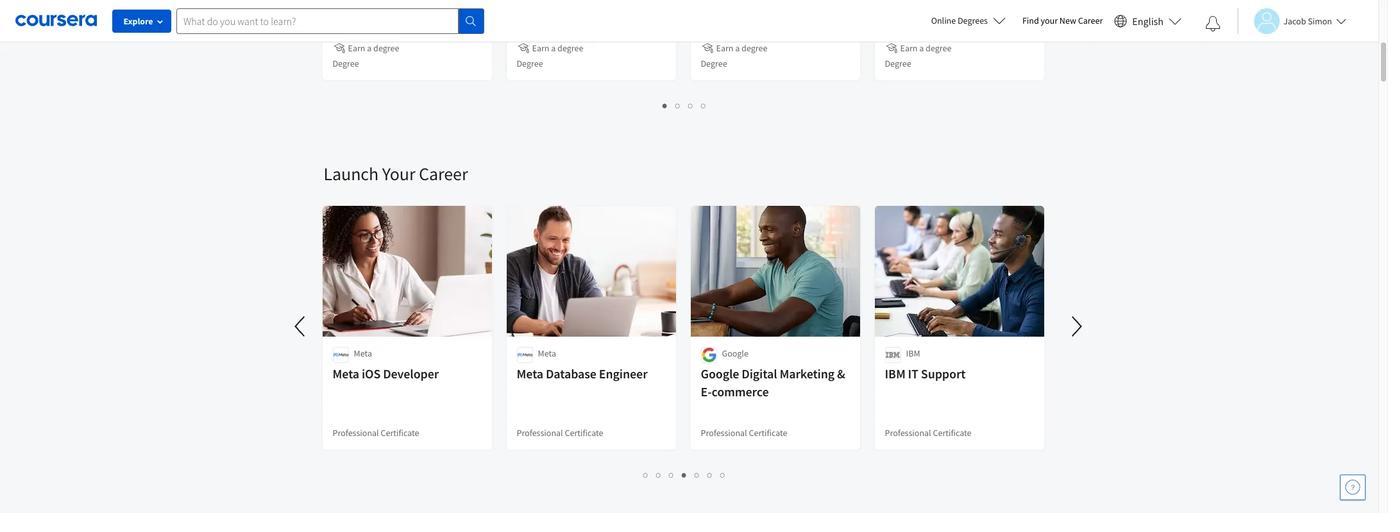 Task type: describe. For each thing, give the bounding box(es) containing it.
ibm image
[[885, 347, 901, 363]]

find your new career
[[1022, 15, 1103, 26]]

professional for ios
[[333, 427, 379, 439]]

launch your career carousel element
[[285, 124, 1092, 493]]

english button
[[1109, 0, 1187, 42]]

1 list from the top
[[324, 98, 1045, 113]]

4 degree from the left
[[885, 58, 911, 69]]

What do you want to learn? text field
[[176, 8, 459, 34]]

meta image
[[333, 347, 349, 363]]

0 vertical spatial 2 button
[[672, 98, 684, 113]]

4 earn from the left
[[900, 42, 918, 54]]

professional certificate for it
[[885, 427, 972, 439]]

computer
[[938, 0, 992, 12]]

meta up ios
[[354, 348, 372, 359]]

1 degree from the left
[[333, 58, 359, 69]]

1 button for 2 'button' to the top
[[659, 98, 672, 113]]

0 horizontal spatial career
[[419, 162, 468, 185]]

ios
[[362, 366, 381, 382]]

1 earn a degree from the left
[[348, 42, 399, 54]]

online degrees
[[931, 15, 988, 26]]

2 for 2 'button' within the launch your career carousel element
[[656, 469, 661, 481]]

4 button for 2 'button' to the top
[[697, 98, 710, 113]]

6 button
[[704, 468, 717, 482]]

master
[[885, 0, 922, 12]]

7
[[720, 469, 726, 481]]

engineer
[[599, 366, 648, 382]]

google image
[[701, 347, 717, 363]]

2 degree from the left
[[558, 42, 583, 54]]

coursera image
[[15, 10, 97, 31]]

2 button inside launch your career carousel element
[[652, 468, 665, 482]]

meta down meta image
[[333, 366, 359, 382]]

google digital marketing & e-commerce
[[701, 366, 845, 400]]

3 earn a degree from the left
[[716, 42, 767, 54]]

of
[[924, 0, 935, 12]]

2 earn from the left
[[532, 42, 549, 54]]

3 button for 2 'button' to the top
[[684, 98, 697, 113]]

developer
[[383, 366, 439, 382]]

3 earn from the left
[[716, 42, 733, 54]]

1 degree from the left
[[373, 42, 399, 54]]

6
[[708, 469, 713, 481]]

jacob simon button
[[1237, 8, 1346, 34]]

explore button
[[112, 10, 171, 33]]

3 button for 2 'button' within the launch your career carousel element
[[665, 468, 678, 482]]

1 button for 2 'button' within the launch your career carousel element
[[640, 468, 652, 482]]

4 degree from the left
[[926, 42, 952, 54]]

3 a from the left
[[735, 42, 740, 54]]

find
[[1022, 15, 1039, 26]]

3 for the 4 button associated with 2 'button' to the top
[[688, 99, 693, 112]]

3 degree from the left
[[742, 42, 767, 54]]

degrees
[[958, 15, 988, 26]]

jacob simon
[[1284, 15, 1332, 27]]

3 degree from the left
[[701, 58, 727, 69]]

2 degree from the left
[[517, 58, 543, 69]]

1 a from the left
[[367, 42, 372, 54]]

previous slide image
[[285, 311, 316, 342]]

meta ios developer
[[333, 366, 439, 382]]

support
[[921, 366, 966, 382]]

in
[[929, 14, 939, 30]]

online
[[931, 15, 956, 26]]

help center image
[[1345, 480, 1361, 495]]



Task type: locate. For each thing, give the bounding box(es) containing it.
google
[[722, 348, 749, 359], [701, 366, 739, 382]]

0 vertical spatial 3
[[688, 99, 693, 112]]

google for google
[[722, 348, 749, 359]]

2 list from the top
[[324, 468, 1045, 482]]

professional certificate
[[333, 427, 419, 439], [517, 427, 603, 439], [701, 427, 787, 439], [885, 427, 972, 439]]

0 horizontal spatial 2 button
[[652, 468, 665, 482]]

science down 'computer'
[[970, 14, 1011, 30]]

professional certificate down ios
[[333, 427, 419, 439]]

new
[[1060, 15, 1076, 26]]

google right google image
[[722, 348, 749, 359]]

2
[[675, 99, 681, 112], [656, 469, 661, 481]]

launch
[[324, 162, 379, 185]]

0 horizontal spatial 3
[[669, 469, 674, 481]]

1 earn from the left
[[348, 42, 365, 54]]

meta image
[[517, 347, 533, 363]]

0 horizontal spatial 2
[[656, 469, 661, 481]]

certificate down developer
[[381, 427, 419, 439]]

earn a degree
[[348, 42, 399, 54], [532, 42, 583, 54], [716, 42, 767, 54], [900, 42, 952, 54]]

None search field
[[176, 8, 484, 34]]

&
[[837, 366, 845, 382]]

certificate down commerce
[[749, 427, 787, 439]]

launch your career
[[324, 162, 468, 185]]

ibm for ibm it support
[[885, 366, 906, 382]]

2 inside launch your career carousel element
[[656, 469, 661, 481]]

1 vertical spatial 4
[[682, 469, 687, 481]]

3
[[688, 99, 693, 112], [669, 469, 674, 481]]

1 for 2 'button' within the launch your career carousel element
[[643, 469, 649, 481]]

0 vertical spatial career
[[1078, 15, 1103, 26]]

certificate for support
[[933, 427, 972, 439]]

3 for 2 'button' within the launch your career carousel element the 4 button
[[669, 469, 674, 481]]

professional for database
[[517, 427, 563, 439]]

professional
[[333, 427, 379, 439], [517, 427, 563, 439], [701, 427, 747, 439], [885, 427, 931, 439]]

list
[[324, 98, 1045, 113], [324, 468, 1045, 482]]

find your new career link
[[1016, 13, 1109, 29]]

3 professional certificate from the left
[[701, 427, 787, 439]]

5 button
[[691, 468, 704, 482]]

jacob
[[1284, 15, 1306, 27]]

certificate down 'support'
[[933, 427, 972, 439]]

master of computer science in data science
[[885, 0, 1011, 30]]

career right your at the top left of the page
[[419, 162, 468, 185]]

1 science from the left
[[885, 14, 927, 30]]

professional certificate for digital
[[701, 427, 787, 439]]

4 professional from the left
[[885, 427, 931, 439]]

certificate for developer
[[381, 427, 419, 439]]

4 inside launch your career carousel element
[[682, 469, 687, 481]]

professional for it
[[885, 427, 931, 439]]

digital
[[742, 366, 777, 382]]

1
[[663, 99, 668, 112], [643, 469, 649, 481]]

0 vertical spatial 1 button
[[659, 98, 672, 113]]

meta database engineer
[[517, 366, 648, 382]]

1 vertical spatial 1
[[643, 469, 649, 481]]

1 vertical spatial 4 button
[[678, 468, 691, 482]]

1 vertical spatial google
[[701, 366, 739, 382]]

1 horizontal spatial 4
[[701, 99, 706, 112]]

it
[[908, 366, 919, 382]]

professional certificate down ibm it support
[[885, 427, 972, 439]]

1 horizontal spatial 1 button
[[659, 98, 672, 113]]

1 inside launch your career carousel element
[[643, 469, 649, 481]]

1 vertical spatial career
[[419, 162, 468, 185]]

0 vertical spatial 4 button
[[697, 98, 710, 113]]

earn
[[348, 42, 365, 54], [532, 42, 549, 54], [716, 42, 733, 54], [900, 42, 918, 54]]

1 vertical spatial 3
[[669, 469, 674, 481]]

1 horizontal spatial science
[[970, 14, 1011, 30]]

science
[[885, 14, 927, 30], [970, 14, 1011, 30]]

2 for 2 'button' to the top
[[675, 99, 681, 112]]

0 vertical spatial 3 button
[[684, 98, 697, 113]]

2 button
[[672, 98, 684, 113], [652, 468, 665, 482]]

your
[[382, 162, 415, 185]]

e-
[[701, 384, 712, 400]]

certificate for engineer
[[565, 427, 603, 439]]

0 horizontal spatial 3 button
[[665, 468, 678, 482]]

1 vertical spatial 3 button
[[665, 468, 678, 482]]

online degrees button
[[921, 6, 1016, 35]]

1 professional from the left
[[333, 427, 379, 439]]

2 science from the left
[[970, 14, 1011, 30]]

ibm for ibm
[[906, 348, 920, 359]]

1 horizontal spatial 3
[[688, 99, 693, 112]]

2 professional certificate from the left
[[517, 427, 603, 439]]

professional certificate for database
[[517, 427, 603, 439]]

your
[[1041, 15, 1058, 26]]

certificate
[[381, 427, 419, 439], [565, 427, 603, 439], [749, 427, 787, 439], [933, 427, 972, 439]]

list inside launch your career carousel element
[[324, 468, 1045, 482]]

1 vertical spatial 1 button
[[640, 468, 652, 482]]

7 button
[[717, 468, 729, 482]]

google for google digital marketing & e-commerce
[[701, 366, 739, 382]]

professional certificate down commerce
[[701, 427, 787, 439]]

professional certificate for ios
[[333, 427, 419, 439]]

ibm it support
[[885, 366, 966, 382]]

2 professional from the left
[[517, 427, 563, 439]]

simon
[[1308, 15, 1332, 27]]

4 certificate from the left
[[933, 427, 972, 439]]

data
[[942, 14, 967, 30]]

chevron down image
[[49, 19, 58, 28]]

1 horizontal spatial career
[[1078, 15, 1103, 26]]

professional certificate down database
[[517, 427, 603, 439]]

marketing
[[780, 366, 835, 382]]

3 professional from the left
[[701, 427, 747, 439]]

1 horizontal spatial 3 button
[[684, 98, 697, 113]]

1 vertical spatial ibm
[[885, 366, 906, 382]]

1 button
[[659, 98, 672, 113], [640, 468, 652, 482]]

1 horizontal spatial 1
[[663, 99, 668, 112]]

meta right meta icon
[[538, 348, 556, 359]]

degree
[[333, 58, 359, 69], [517, 58, 543, 69], [701, 58, 727, 69], [885, 58, 911, 69]]

show notifications image
[[1205, 16, 1221, 31]]

1 vertical spatial 2 button
[[652, 468, 665, 482]]

2 certificate from the left
[[565, 427, 603, 439]]

0 horizontal spatial 4
[[682, 469, 687, 481]]

1 horizontal spatial ibm
[[906, 348, 920, 359]]

0 horizontal spatial 1
[[643, 469, 649, 481]]

0 horizontal spatial ibm
[[885, 366, 906, 382]]

2 earn a degree from the left
[[532, 42, 583, 54]]

career
[[1078, 15, 1103, 26], [419, 162, 468, 185]]

0 vertical spatial 2
[[675, 99, 681, 112]]

1 vertical spatial list
[[324, 468, 1045, 482]]

1 horizontal spatial 2 button
[[672, 98, 684, 113]]

google down google image
[[701, 366, 739, 382]]

commerce
[[712, 384, 769, 400]]

5
[[695, 469, 700, 481]]

4 button
[[697, 98, 710, 113], [678, 468, 691, 482]]

professional for digital
[[701, 427, 747, 439]]

english
[[1132, 14, 1164, 27]]

ibm
[[906, 348, 920, 359], [885, 366, 906, 382]]

0 vertical spatial 4
[[701, 99, 706, 112]]

a
[[367, 42, 372, 54], [551, 42, 556, 54], [735, 42, 740, 54], [919, 42, 924, 54]]

0 vertical spatial list
[[324, 98, 1045, 113]]

0 vertical spatial ibm
[[906, 348, 920, 359]]

1 vertical spatial 2
[[656, 469, 661, 481]]

google inside google digital marketing & e-commerce
[[701, 366, 739, 382]]

0 vertical spatial 1
[[663, 99, 668, 112]]

meta
[[354, 348, 372, 359], [538, 348, 556, 359], [333, 366, 359, 382], [517, 366, 543, 382]]

0 horizontal spatial 4 button
[[678, 468, 691, 482]]

0 horizontal spatial science
[[885, 14, 927, 30]]

3 certificate from the left
[[749, 427, 787, 439]]

meta down meta icon
[[517, 366, 543, 382]]

4 earn a degree from the left
[[900, 42, 952, 54]]

3 inside launch your career carousel element
[[669, 469, 674, 481]]

4 professional certificate from the left
[[885, 427, 972, 439]]

career right new
[[1078, 15, 1103, 26]]

certificate down 'meta database engineer'
[[565, 427, 603, 439]]

2 a from the left
[[551, 42, 556, 54]]

4
[[701, 99, 706, 112], [682, 469, 687, 481]]

4 button for 2 'button' within the launch your career carousel element
[[678, 468, 691, 482]]

1 for 2 'button' to the top
[[663, 99, 668, 112]]

degree
[[373, 42, 399, 54], [558, 42, 583, 54], [742, 42, 767, 54], [926, 42, 952, 54]]

database
[[546, 366, 597, 382]]

next slide image
[[1061, 311, 1092, 342]]

1 professional certificate from the left
[[333, 427, 419, 439]]

science down "master"
[[885, 14, 927, 30]]

1 certificate from the left
[[381, 427, 419, 439]]

ibm left it
[[885, 366, 906, 382]]

0 vertical spatial google
[[722, 348, 749, 359]]

1 horizontal spatial 2
[[675, 99, 681, 112]]

explore
[[123, 15, 153, 27]]

0 horizontal spatial 1 button
[[640, 468, 652, 482]]

4 a from the left
[[919, 42, 924, 54]]

1 horizontal spatial 4 button
[[697, 98, 710, 113]]

3 button
[[684, 98, 697, 113], [665, 468, 678, 482]]

certificate for marketing
[[749, 427, 787, 439]]

ibm up it
[[906, 348, 920, 359]]



Task type: vqa. For each thing, say whether or not it's contained in the screenshot.
skills
no



